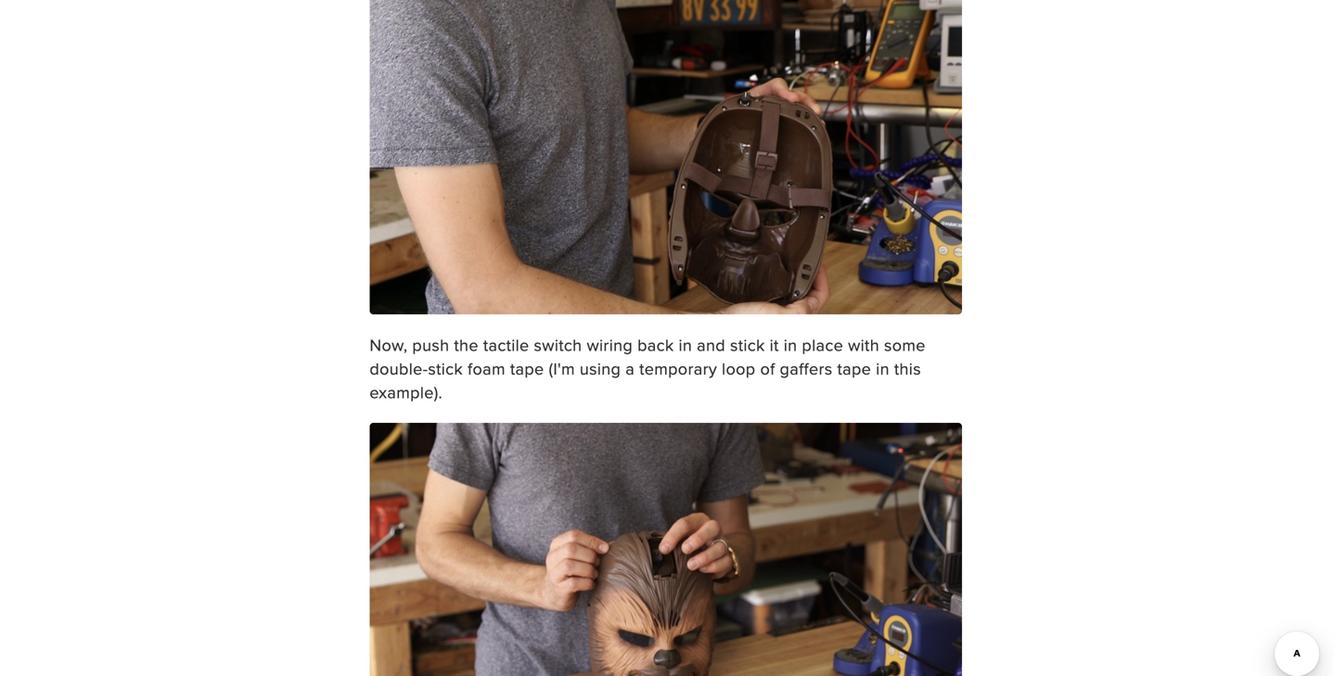 Task type: locate. For each thing, give the bounding box(es) containing it.
now, push the tactile switch wiring back in and stick it in place with some double-stick foam tape (i'm using a temporary loop of gaffers tape in this example).
[[370, 333, 926, 404]]

this
[[895, 357, 922, 381]]

(i'm
[[549, 357, 575, 381]]

0 horizontal spatial in
[[679, 333, 693, 357]]

example).
[[370, 381, 443, 404]]

1 horizontal spatial tape
[[838, 357, 872, 381]]

wiring
[[587, 333, 633, 357]]

stick
[[731, 333, 765, 357], [428, 357, 463, 381]]

temporary
[[640, 357, 718, 381]]

in left this
[[876, 357, 890, 381]]

in up temporary
[[679, 333, 693, 357]]

tactile
[[483, 333, 530, 357]]

tape down tactile
[[510, 357, 544, 381]]

in right it
[[784, 333, 798, 357]]

tape down with
[[838, 357, 872, 381]]

stick down push
[[428, 357, 463, 381]]

1 horizontal spatial in
[[784, 333, 798, 357]]

loop
[[722, 357, 756, 381]]

tape
[[510, 357, 544, 381], [838, 357, 872, 381]]

in
[[679, 333, 693, 357], [784, 333, 798, 357], [876, 357, 890, 381]]

hacks_afchewcomp_v001_18564.jpg image
[[370, 0, 963, 314]]

stick up loop
[[731, 333, 765, 357]]

now,
[[370, 333, 408, 357]]

using
[[580, 357, 621, 381]]

2 horizontal spatial in
[[876, 357, 890, 381]]

0 horizontal spatial tape
[[510, 357, 544, 381]]

hacks_afchewcomp_v001_18858.jpg image
[[370, 423, 963, 677]]



Task type: describe. For each thing, give the bounding box(es) containing it.
it
[[770, 333, 779, 357]]

0 horizontal spatial stick
[[428, 357, 463, 381]]

double-
[[370, 357, 428, 381]]

foam
[[468, 357, 506, 381]]

back
[[638, 333, 674, 357]]

switch
[[534, 333, 582, 357]]

the
[[454, 333, 479, 357]]

1 horizontal spatial stick
[[731, 333, 765, 357]]

some
[[885, 333, 926, 357]]

2 tape from the left
[[838, 357, 872, 381]]

with
[[848, 333, 880, 357]]

and
[[697, 333, 726, 357]]

push
[[413, 333, 450, 357]]

of
[[761, 357, 776, 381]]

gaffers
[[780, 357, 833, 381]]

1 tape from the left
[[510, 357, 544, 381]]

a
[[626, 357, 635, 381]]

place
[[802, 333, 844, 357]]



Task type: vqa. For each thing, say whether or not it's contained in the screenshot.
rightmost tape
yes



